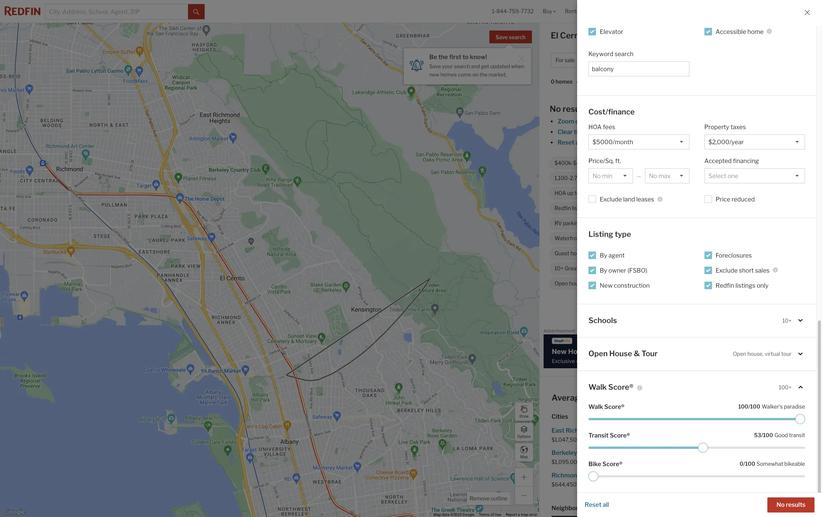 Task type: vqa. For each thing, say whether or not it's contained in the screenshot.
WHEN
yes



Task type: describe. For each thing, give the bounding box(es) containing it.
market.
[[489, 72, 507, 78]]

0 vertical spatial accessible
[[716, 28, 747, 35]]

0 homes •
[[551, 79, 578, 85]]

to inside zoom out clear the map boundary reset all filters or remove one of your filters below to see more homes
[[701, 139, 707, 146]]

1-
[[492, 8, 497, 14]]

reset inside zoom out clear the map boundary reset all filters or remove one of your filters below to see more homes
[[558, 139, 575, 146]]

use
[[495, 513, 502, 517]]

0 horizontal spatial el
[[551, 31, 559, 40]]

options button
[[515, 423, 534, 442]]

of inside zoom out clear the map boundary reset all filters or remove one of your filters below to see more homes
[[644, 139, 650, 146]]

berkeley
[[552, 450, 578, 457]]

0 horizontal spatial the
[[439, 54, 448, 61]]

open for open house, virtual tour
[[734, 351, 747, 358]]

score for 53+ transit score
[[727, 266, 741, 272]]

sale inside east richmond heights homes for sale $1,047,500
[[650, 428, 662, 435]]

search for keyword search
[[615, 50, 634, 58]]

by agent
[[600, 252, 625, 259]]

search for save search
[[509, 34, 526, 40]]

market
[[728, 33, 749, 40]]

price/sq. ft.
[[589, 158, 622, 165]]

0 horizontal spatial $400k-
[[555, 160, 574, 166]]

2 horizontal spatial home
[[748, 28, 764, 35]]

$1,095,000
[[552, 459, 581, 466]]

1 vertical spatial map
[[521, 513, 529, 517]]

save for save search
[[496, 34, 508, 40]]

hoa for hoa up to $5,000/month
[[555, 190, 567, 197]]

open house, virtual tour
[[734, 351, 792, 358]]

1 vertical spatial accessible
[[697, 251, 724, 257]]

walkthrough
[[634, 281, 665, 287]]

berkeley homes for sale $1,095,000
[[552, 450, 620, 466]]

exclude down remove 1,100-2,750 sq. ft. icon
[[600, 196, 622, 203]]

financing
[[734, 158, 760, 165]]

& for house
[[634, 350, 640, 359]]

your inside zoom out clear the map boundary reset all filters or remove one of your filters below to see more homes
[[651, 139, 664, 146]]

agent
[[609, 252, 625, 259]]

by for by agent
[[600, 252, 608, 259]]

coming
[[621, 175, 640, 182]]

save for save your search and get updated when new homes come on the market.
[[430, 63, 441, 69]]

land for exclude
[[624, 196, 636, 203]]

0 vertical spatial redfin listings only
[[555, 205, 601, 212]]

0 horizontal spatial tour
[[686, 281, 697, 287]]

draw
[[520, 414, 529, 419]]

remove townhouse, land image
[[736, 161, 740, 166]]

1 vertical spatial only
[[757, 282, 769, 289]]

report ad button
[[802, 330, 819, 336]]

report a map error
[[506, 513, 538, 517]]

average
[[552, 393, 585, 403]]

come
[[458, 72, 472, 78]]

list box up tax
[[645, 169, 690, 184]]

foreclosures
[[716, 252, 752, 259]]

1 vertical spatial walk
[[589, 383, 607, 392]]

no results inside button
[[777, 502, 806, 509]]

tour
[[642, 350, 658, 359]]

0 vertical spatial walk
[[649, 266, 662, 272]]

0 vertical spatial transit
[[709, 266, 726, 272]]

1 vertical spatial accessible home
[[697, 251, 739, 257]]

balcony
[[718, 281, 738, 287]]

be the first to know! dialog
[[404, 44, 531, 84]]

below
[[683, 139, 700, 146]]

0 vertical spatial no
[[550, 104, 561, 114]]

exclude up balcony
[[716, 267, 738, 274]]

list box for accepted financing
[[705, 169, 806, 184]]

property for property taxes
[[705, 124, 730, 131]]

save search button
[[490, 31, 532, 43]]

view
[[617, 235, 628, 242]]

richmond homes for sale $644,450
[[552, 472, 624, 488]]

owner
[[609, 267, 627, 274]]

1 vertical spatial tour
[[782, 351, 792, 358]]

•
[[577, 79, 578, 85]]

under
[[655, 175, 670, 182]]

0 vertical spatial elevator
[[600, 28, 624, 35]]

100+ for 100+ walk score
[[635, 266, 648, 272]]

accepted financing
[[705, 158, 760, 165]]

for inside richmond homes for sale $644,450
[[603, 472, 611, 479]]

0 horizontal spatial no results
[[550, 104, 590, 114]]

house
[[610, 350, 633, 359]]

save your search and get updated when new homes come on the market.
[[430, 63, 525, 78]]

sale inside berkeley homes for sale $1,095,000
[[609, 450, 620, 457]]

by for by owner (fsbo)
[[600, 267, 608, 274]]

5+ parking spots
[[758, 281, 799, 287]]

$5,000/month
[[581, 190, 618, 197]]

for inside east richmond heights homes for sale $1,047,500
[[641, 428, 649, 435]]

open for open house & tour
[[589, 350, 608, 359]]

all inside button
[[603, 502, 610, 509]]

0 vertical spatial short
[[758, 190, 771, 197]]

0 horizontal spatial remove $400k-$4.5m image
[[594, 161, 598, 166]]

homes inside berkeley homes for sale $1,095,000
[[579, 450, 598, 457]]

fees
[[603, 124, 616, 131]]

to down the 2,750
[[575, 190, 580, 197]]

0 vertical spatial accessible home
[[716, 28, 764, 35]]

hoa up to $5,000/month
[[555, 190, 618, 197]]

remove accessible home image
[[743, 252, 747, 256]]

breadcrumbs element
[[547, 305, 815, 316]]

0 vertical spatial exclude short sales
[[737, 190, 784, 197]]

reduced
[[732, 196, 755, 203]]

rating
[[600, 266, 614, 272]]

price reduced
[[716, 196, 755, 203]]

boundary
[[599, 129, 626, 136]]

759-
[[509, 8, 521, 14]]

property taxes
[[705, 124, 747, 131]]

virtual
[[765, 351, 781, 358]]

report for report a map error
[[506, 513, 517, 517]]

map data ©2023 google
[[434, 513, 475, 517]]

$4.5m inside button
[[617, 57, 633, 63]]

on
[[473, 72, 479, 78]]

2 filters from the left
[[665, 139, 681, 146]]

no inside button
[[777, 502, 785, 509]]

open house & tour
[[589, 350, 658, 359]]

contract/pending
[[671, 175, 713, 182]]

for down kensington link
[[743, 472, 751, 479]]

remove
[[609, 139, 631, 146]]

exclude land leases
[[600, 196, 655, 203]]

1 horizontal spatial sales
[[772, 190, 784, 197]]

1 horizontal spatial redfin
[[716, 282, 735, 289]]

codes
[[619, 505, 637, 512]]

kensington $1,849,000
[[681, 450, 714, 466]]

remove outline button
[[467, 493, 511, 506]]

2 vertical spatial walk
[[589, 404, 604, 411]]

walker's
[[762, 404, 784, 410]]

score® for bike
[[603, 461, 623, 468]]

townhouse, land
[[691, 160, 732, 166]]

property for property tax up to $2,000/year
[[639, 190, 661, 197]]

0 vertical spatial only
[[591, 205, 601, 212]]

100 /100 walker's paradise
[[739, 404, 806, 410]]

homes inside 0 homes •
[[556, 79, 573, 85]]

hoa fees
[[589, 124, 616, 131]]

san francisco homes for sale
[[681, 472, 764, 479]]

zoom out clear the map boundary reset all filters or remove one of your filters below to see more homes
[[558, 118, 755, 146]]

price
[[716, 196, 731, 203]]

remove balcony image
[[741, 282, 746, 286]]

listing
[[589, 230, 614, 239]]

map for map data ©2023 google
[[434, 513, 441, 517]]

1 up from the left
[[568, 190, 574, 197]]

map for map
[[521, 455, 528, 459]]

be
[[430, 54, 438, 61]]

hoa for hoa fees
[[589, 124, 602, 131]]

1 vertical spatial cerrito,
[[666, 393, 695, 403]]

coming soon, under contract/pending
[[621, 175, 713, 182]]

$1,849,000
[[681, 459, 711, 466]]

remove coming soon, under contract/pending image
[[718, 176, 723, 181]]

1 vertical spatial short
[[740, 267, 754, 274]]

score for 100+ walk score
[[663, 266, 677, 272]]

house for open
[[570, 281, 585, 287]]

homes inside save your search and get updated when new homes come on the market.
[[441, 72, 457, 78]]

house for guest
[[571, 251, 586, 257]]

know!
[[470, 54, 487, 61]]

remove 3d walkthrough & video tour image
[[701, 282, 706, 286]]

for inside berkeley homes for sale $1,095,000
[[599, 450, 607, 457]]

townhouse, for townhouse, land
[[649, 57, 679, 63]]

2 up from the left
[[671, 190, 677, 197]]

0 for 0 /100 somewhat bikeable
[[740, 461, 744, 468]]

sale down the somewhat
[[752, 472, 764, 479]]

0 vertical spatial listings
[[572, 205, 590, 212]]

tax
[[662, 190, 670, 197]]

guest
[[555, 251, 570, 257]]

open for open house anytime
[[555, 281, 568, 287]]

0 horizontal spatial results
[[563, 104, 590, 114]]

1 horizontal spatial home
[[725, 251, 739, 257]]

0 vertical spatial redfin
[[555, 205, 571, 212]]

map button
[[515, 443, 534, 462]]

type
[[615, 230, 632, 239]]

100+ walk score
[[635, 266, 677, 272]]

zip codes element
[[608, 499, 637, 518]]

clear the map boundary button
[[558, 129, 626, 136]]

list box for property taxes
[[705, 135, 806, 150]]

ad region
[[544, 335, 819, 369]]

report ad
[[802, 330, 819, 334]]

1 vertical spatial of
[[491, 513, 494, 517]]

waterfront
[[555, 235, 582, 242]]

to right tax
[[678, 190, 683, 197]]

remove outline
[[470, 496, 508, 502]]

1 horizontal spatial listings
[[736, 282, 756, 289]]

remove 1,100-2,750 sq. ft. image
[[604, 176, 608, 181]]

exclude right price
[[737, 190, 757, 197]]

transit
[[790, 432, 806, 439]]

2 walk score® from the top
[[589, 404, 625, 411]]

—
[[637, 173, 642, 179]]

$629,000
[[681, 437, 707, 443]]

score® up prices
[[609, 383, 634, 392]]



Task type: locate. For each thing, give the bounding box(es) containing it.
1 vertical spatial all
[[603, 502, 610, 509]]

2 score from the left
[[727, 266, 741, 272]]

1 vertical spatial search
[[615, 50, 634, 58]]

a
[[518, 513, 520, 517]]

0 vertical spatial property
[[705, 124, 730, 131]]

your inside save your search and get updated when new homes come on the market.
[[443, 63, 453, 69]]

for up bike score®
[[599, 450, 607, 457]]

(fsbo)
[[628, 267, 648, 274]]

the right be
[[439, 54, 448, 61]]

/100 left the walker's
[[749, 404, 761, 410]]

east
[[552, 428, 565, 435]]

remove 10+ greatschools rating image
[[619, 267, 623, 271]]

homes left •
[[556, 79, 573, 85]]

listings left 5+ at the bottom right of page
[[736, 282, 756, 289]]

0 horizontal spatial all
[[576, 139, 582, 146]]

score® right bike
[[603, 461, 623, 468]]

map down out
[[585, 129, 597, 136]]

0 vertical spatial $4.5m
[[617, 57, 633, 63]]

ca
[[592, 31, 604, 40], [697, 393, 709, 403]]

1 horizontal spatial remove $400k-$4.5m image
[[631, 58, 636, 63]]

10+ for 10+
[[783, 318, 792, 324]]

0 vertical spatial cerrito,
[[560, 31, 590, 40]]

0 vertical spatial reset
[[558, 139, 575, 146]]

0 vertical spatial of
[[644, 139, 650, 146]]

taxes
[[731, 124, 747, 131]]

score
[[663, 266, 677, 272], [727, 266, 741, 272]]

1 vertical spatial 10+
[[783, 318, 792, 324]]

new construction
[[600, 282, 650, 289]]

10+ for 10+ greatschools rating
[[555, 266, 564, 272]]

1 score from the left
[[663, 266, 677, 272]]

0 vertical spatial your
[[443, 63, 453, 69]]

your
[[443, 63, 453, 69], [651, 139, 664, 146]]

your right one
[[651, 139, 664, 146]]

elevator up keyword search at the top of page
[[600, 28, 624, 35]]

parking for 5+
[[765, 281, 784, 287]]

sale down the cities heading
[[650, 428, 662, 435]]

bikeable
[[785, 461, 806, 468]]

save
[[496, 34, 508, 40], [430, 63, 441, 69]]

accessible up "53+"
[[697, 251, 724, 257]]

walk score® up prices
[[589, 383, 634, 392]]

save inside save your search and get updated when new homes come on the market.
[[430, 63, 441, 69]]

ca up keyword
[[592, 31, 604, 40]]

more
[[719, 139, 734, 146]]

search inside button
[[509, 34, 526, 40]]

save up new
[[430, 63, 441, 69]]

10+ down guest
[[555, 266, 564, 272]]

listings down hoa up to $5,000/month
[[572, 205, 590, 212]]

0 horizontal spatial 100+
[[635, 266, 648, 272]]

when
[[512, 63, 525, 69]]

2,750
[[570, 175, 585, 182]]

1 by from the top
[[600, 252, 608, 259]]

all inside zoom out clear the map boundary reset all filters or remove one of your filters below to see more homes
[[576, 139, 582, 146]]

for left sale
[[635, 31, 647, 40]]

1 horizontal spatial report
[[802, 330, 813, 334]]

land left remove townhouse, land icon
[[722, 160, 732, 166]]

by owner (fsbo)
[[600, 267, 648, 274]]

short
[[758, 190, 771, 197], [740, 267, 754, 274]]

results inside button
[[787, 502, 806, 509]]

error
[[530, 513, 538, 517]]

paradise
[[785, 404, 806, 410]]

walk up walkthrough
[[649, 266, 662, 272]]

1 horizontal spatial redfin listings only
[[716, 282, 769, 289]]

0 vertical spatial results
[[563, 104, 590, 114]]

report left ad at the bottom of the page
[[802, 330, 813, 334]]

accepted
[[705, 158, 732, 165]]

property tax up to $2,000/year
[[639, 190, 715, 197]]

cost/finance
[[589, 107, 635, 116]]

homes
[[606, 31, 634, 40]]

to inside dialog
[[463, 54, 469, 61]]

1 horizontal spatial &
[[666, 281, 670, 287]]

0 horizontal spatial transit
[[589, 432, 609, 440]]

terms
[[479, 513, 490, 517]]

homes down bike
[[582, 472, 602, 479]]

1 horizontal spatial parking
[[765, 281, 784, 287]]

1 horizontal spatial cerrito,
[[666, 393, 695, 403]]

exclude short sales down financing
[[737, 190, 784, 197]]

©2023
[[451, 513, 462, 517]]

the
[[439, 54, 448, 61], [480, 72, 488, 78], [574, 129, 584, 136]]

1 horizontal spatial save
[[496, 34, 508, 40]]

1 vertical spatial the
[[480, 72, 488, 78]]

1 horizontal spatial transit
[[709, 266, 726, 272]]

and
[[472, 63, 480, 69]]

transit
[[709, 266, 726, 272], [589, 432, 609, 440]]

sale right for on the right of the page
[[565, 57, 575, 63]]

neighborhoods element
[[552, 499, 596, 518]]

cerrito, up the cities heading
[[666, 393, 695, 403]]

City, Address, School, Agent, ZIP search field
[[45, 4, 188, 19]]

0 vertical spatial ca
[[592, 31, 604, 40]]

market insights
[[728, 33, 773, 40]]

your down first
[[443, 63, 453, 69]]

1 vertical spatial save
[[430, 63, 441, 69]]

see
[[708, 139, 718, 146]]

townhouse, left land at top
[[649, 57, 679, 63]]

results
[[563, 104, 590, 114], [787, 502, 806, 509]]

search up come
[[454, 63, 470, 69]]

home
[[748, 28, 764, 35], [725, 251, 739, 257], [587, 393, 609, 403]]

score down foreclosures
[[727, 266, 741, 272]]

0 vertical spatial map
[[585, 129, 597, 136]]

0 horizontal spatial ca
[[592, 31, 604, 40]]

0 horizontal spatial ft.
[[594, 175, 599, 182]]

0 horizontal spatial $400k-$4.5m
[[555, 160, 590, 166]]

0 vertical spatial by
[[600, 252, 608, 259]]

parking for rv
[[564, 220, 582, 227]]

richmond up $1,047,500
[[566, 428, 595, 435]]

1 vertical spatial results
[[787, 502, 806, 509]]

cities heading
[[552, 413, 811, 422]]

list box down the studio+
[[589, 169, 633, 184]]

1 vertical spatial no
[[777, 502, 785, 509]]

report for report ad
[[802, 330, 813, 334]]

remove 53+ transit score image
[[745, 267, 750, 271]]

redfin left remove balcony icon
[[716, 282, 735, 289]]

hoa down the 1,100-
[[555, 190, 567, 197]]

5+
[[758, 281, 764, 287]]

ad
[[814, 330, 819, 334]]

1 vertical spatial no results
[[777, 502, 806, 509]]

listing type
[[589, 230, 632, 239]]

open left house, at the bottom right of page
[[734, 351, 747, 358]]

keyword
[[589, 50, 614, 58]]

sales right reduced
[[772, 190, 784, 197]]

homes up bike
[[579, 450, 598, 457]]

& left tour
[[634, 350, 640, 359]]

studio+
[[610, 160, 629, 166]]

reset left 'zip'
[[585, 502, 602, 509]]

1 walk score® from the top
[[589, 383, 634, 392]]

$400k-$4.5m up 1,100-2,750 sq. ft.
[[555, 160, 590, 166]]

for sale button
[[551, 53, 590, 68]]

property down 'soon,' at the right top of page
[[639, 190, 661, 197]]

1 vertical spatial hoa
[[555, 190, 567, 197]]

house down greatschools
[[570, 281, 585, 287]]

1 vertical spatial townhouse,
[[691, 160, 721, 166]]

1 horizontal spatial reset
[[585, 502, 602, 509]]

of right one
[[644, 139, 650, 146]]

cerrito, up for sale button at the top of page
[[560, 31, 590, 40]]

0 vertical spatial ft.
[[616, 158, 622, 165]]

0 horizontal spatial 10+
[[555, 266, 564, 272]]

0 horizontal spatial townhouse,
[[649, 57, 679, 63]]

0 down kensington link
[[740, 461, 744, 468]]

1 horizontal spatial no
[[777, 502, 785, 509]]

francisco
[[694, 472, 721, 479]]

sale down bike score®
[[612, 472, 624, 479]]

save down the 844-
[[496, 34, 508, 40]]

list box up the studio+
[[589, 135, 690, 150]]

remove
[[470, 496, 490, 502]]

spots
[[785, 281, 799, 287]]

/100 for transit score®
[[762, 432, 774, 439]]

ft. right "price/sq."
[[616, 158, 622, 165]]

2 vertical spatial /100
[[744, 461, 756, 468]]

0 vertical spatial house
[[571, 251, 586, 257]]

100+ for 100+
[[780, 384, 792, 391]]

short up remove balcony icon
[[740, 267, 754, 274]]

exclude short sales
[[737, 190, 784, 197], [716, 267, 770, 274]]

0 horizontal spatial report
[[506, 513, 517, 517]]

1 vertical spatial el
[[656, 393, 664, 403]]

search inside save your search and get updated when new homes come on the market.
[[454, 63, 470, 69]]

0 horizontal spatial map
[[521, 513, 529, 517]]

google
[[463, 513, 475, 517]]

$400k-$4.5m inside "$400k-$4.5m" button
[[597, 57, 633, 63]]

remove guest house image
[[589, 252, 594, 256]]

remove open house anytime image
[[609, 282, 614, 286]]

1 vertical spatial ca
[[697, 393, 709, 403]]

tour left the remove 3d walkthrough & video tour "image"
[[686, 281, 697, 287]]

$400k-$4.5m down homes
[[597, 57, 633, 63]]

2 by from the top
[[600, 267, 608, 274]]

0 horizontal spatial listings
[[572, 205, 590, 212]]

0 horizontal spatial only
[[591, 205, 601, 212]]

the up reset all filters button
[[574, 129, 584, 136]]

100+ up walkthrough
[[635, 266, 648, 272]]

2 vertical spatial the
[[574, 129, 584, 136]]

terms of use link
[[479, 513, 502, 517]]

property up the see
[[705, 124, 730, 131]]

100+ up paradise
[[780, 384, 792, 391]]

3d walkthrough & video tour
[[626, 281, 697, 287]]

leases
[[637, 196, 655, 203]]

zoom
[[558, 118, 575, 125]]

map inside map button
[[521, 455, 528, 459]]

1 vertical spatial house
[[570, 281, 585, 287]]

1 vertical spatial land
[[624, 196, 636, 203]]

new
[[600, 282, 613, 289]]

homes inside richmond homes for sale $644,450
[[582, 472, 602, 479]]

sale inside for sale button
[[565, 57, 575, 63]]

0 vertical spatial 0
[[551, 79, 555, 85]]

only down $5,000/month
[[591, 205, 601, 212]]

homes inside east richmond heights homes for sale $1,047,500
[[620, 428, 640, 435]]

$2,000/year
[[684, 190, 715, 197]]

1 vertical spatial exclude short sales
[[716, 267, 770, 274]]

san
[[681, 472, 692, 479]]

sale
[[649, 31, 666, 40]]

remove $400k-$4.5m image inside "$400k-$4.5m" button
[[631, 58, 636, 63]]

bike score®
[[589, 461, 623, 468]]

2 horizontal spatial the
[[574, 129, 584, 136]]

keyword search
[[589, 50, 634, 58]]

cerrito,
[[560, 31, 590, 40], [666, 393, 695, 403]]

reset inside button
[[585, 502, 602, 509]]

0 inside 0 homes •
[[551, 79, 555, 85]]

1 horizontal spatial the
[[480, 72, 488, 78]]

0 horizontal spatial 0
[[551, 79, 555, 85]]

the inside save your search and get updated when new homes come on the market.
[[480, 72, 488, 78]]

first
[[450, 54, 462, 61]]

parking right 5+ at the bottom right of page
[[765, 281, 784, 287]]

& for walkthrough
[[666, 281, 670, 287]]

remove $400k-$4.5m image
[[631, 58, 636, 63], [594, 161, 598, 166]]

report left a
[[506, 513, 517, 517]]

richmond inside richmond homes for sale $644,450
[[552, 472, 581, 479]]

homes right new
[[441, 72, 457, 78]]

$4.5m up e.g. office, balcony, modern text field
[[617, 57, 633, 63]]

google image
[[2, 508, 27, 518]]

e.g. office, balcony, modern text field
[[592, 65, 686, 73]]

terms of use
[[479, 513, 502, 517]]

homes right 'francisco'
[[723, 472, 742, 479]]

list box down financing
[[705, 169, 806, 184]]

1 horizontal spatial ca
[[697, 393, 709, 403]]

list box up financing
[[705, 135, 806, 150]]

/100 for bike score®
[[744, 461, 756, 468]]

by right remove guest house icon
[[600, 252, 608, 259]]

0 vertical spatial all
[[576, 139, 582, 146]]

up right tax
[[671, 190, 677, 197]]

0 horizontal spatial $4.5m
[[574, 160, 590, 166]]

report inside button
[[802, 330, 813, 334]]

1 horizontal spatial 0
[[740, 461, 744, 468]]

save search
[[496, 34, 526, 40]]

townhouse, inside button
[[649, 57, 679, 63]]

1 vertical spatial $400k-
[[555, 160, 574, 166]]

the right 'on'
[[480, 72, 488, 78]]

0 vertical spatial parking
[[564, 220, 582, 227]]

1 horizontal spatial short
[[758, 190, 771, 197]]

for down bike score®
[[603, 472, 611, 479]]

2 vertical spatial home
[[587, 393, 609, 403]]

open left the house
[[589, 350, 608, 359]]

0 horizontal spatial &
[[634, 350, 640, 359]]

None range field
[[589, 415, 806, 425], [589, 443, 806, 453], [589, 472, 806, 482], [589, 415, 806, 425], [589, 443, 806, 453], [589, 472, 806, 482]]

0 horizontal spatial hoa
[[555, 190, 567, 197]]

map inside zoom out clear the map boundary reset all filters or remove one of your filters below to see more homes
[[585, 129, 597, 136]]

1 horizontal spatial 10+
[[783, 318, 792, 324]]

/100 for walk score®
[[749, 404, 761, 410]]

list box for hoa fees
[[589, 135, 690, 150]]

townhouse, for townhouse, land
[[691, 160, 721, 166]]

redfin listings only
[[555, 205, 601, 212], [716, 282, 769, 289]]

submit search image
[[193, 9, 199, 15]]

1 vertical spatial reset
[[585, 502, 602, 509]]

richmond inside east richmond heights homes for sale $1,047,500
[[566, 428, 595, 435]]

remove townhouse, land image
[[690, 58, 695, 63]]

exclude short sales up remove balcony icon
[[716, 267, 770, 274]]

redfin listings only down remove 53+ transit score icon
[[716, 282, 769, 289]]

townhouse, land
[[649, 57, 693, 63]]

updated
[[491, 63, 510, 69]]

filters down clear the map boundary 'button'
[[584, 139, 600, 146]]

1 vertical spatial &
[[634, 350, 640, 359]]

1 vertical spatial elevator
[[606, 251, 627, 257]]

anytime
[[586, 281, 606, 287]]

0 vertical spatial $400k-$4.5m
[[597, 57, 633, 63]]

homes inside zoom out clear the map boundary reset all filters or remove one of your filters below to see more homes
[[735, 139, 755, 146]]

0 horizontal spatial sales
[[756, 267, 770, 274]]

844-
[[497, 8, 509, 14]]

& left video
[[666, 281, 670, 287]]

zip
[[608, 505, 617, 512]]

1 vertical spatial parking
[[765, 281, 784, 287]]

bike
[[589, 461, 602, 468]]

rv parking
[[555, 220, 582, 227]]

new
[[430, 72, 440, 78]]

clear
[[558, 129, 573, 136]]

map left data
[[434, 513, 441, 517]]

0 vertical spatial sales
[[772, 190, 784, 197]]

0 vertical spatial el
[[551, 31, 559, 40]]

1 vertical spatial redfin listings only
[[716, 282, 769, 289]]

1 horizontal spatial your
[[651, 139, 664, 146]]

1 vertical spatial /100
[[762, 432, 774, 439]]

map region
[[0, 0, 570, 518]]

1 horizontal spatial of
[[644, 139, 650, 146]]

$1,047,500
[[552, 437, 581, 443]]

score® for walk
[[605, 404, 625, 411]]

only right remove balcony icon
[[757, 282, 769, 289]]

0 horizontal spatial redfin
[[555, 205, 571, 212]]

house left remove guest house icon
[[571, 251, 586, 257]]

53+ transit score
[[698, 266, 741, 272]]

of left "use"
[[491, 513, 494, 517]]

1 vertical spatial transit
[[589, 432, 609, 440]]

/100 left the good
[[762, 432, 774, 439]]

open house anytime
[[555, 281, 606, 287]]

list box
[[589, 135, 690, 150], [705, 135, 806, 150], [589, 169, 633, 184], [645, 169, 690, 184], [705, 169, 806, 184]]

hoa left fees
[[589, 124, 602, 131]]

3d
[[626, 281, 633, 287]]

search down homes
[[615, 50, 634, 58]]

by left owner
[[600, 267, 608, 274]]

neighborhoods
[[552, 505, 596, 512]]

accessible left insights on the right
[[716, 28, 747, 35]]

land for townhouse,
[[722, 160, 732, 166]]

sale inside richmond homes for sale $644,450
[[612, 472, 624, 479]]

0 left •
[[551, 79, 555, 85]]

elevator down have view
[[606, 251, 627, 257]]

0 vertical spatial no results
[[550, 104, 590, 114]]

average home prices near el cerrito, ca
[[552, 393, 709, 403]]

score® up bike score®
[[610, 432, 630, 440]]

or
[[602, 139, 608, 146]]

ca up the cities heading
[[697, 393, 709, 403]]

$4.5m up the 2,750
[[574, 160, 590, 166]]

$400k- inside button
[[597, 57, 617, 63]]

property
[[705, 124, 730, 131], [639, 190, 661, 197]]

remove waterfront image
[[586, 236, 591, 241]]

1 horizontal spatial $4.5m
[[617, 57, 633, 63]]

$644,450
[[552, 482, 577, 488]]

up down 1,100-2,750 sq. ft.
[[568, 190, 574, 197]]

0 for 0 homes •
[[551, 79, 555, 85]]

out
[[576, 118, 585, 125]]

1 filters from the left
[[584, 139, 600, 146]]

0 vertical spatial map
[[521, 455, 528, 459]]

sale
[[565, 57, 575, 63], [650, 428, 662, 435], [609, 450, 620, 457], [612, 472, 624, 479], [752, 472, 764, 479]]

the inside zoom out clear the map boundary reset all filters or remove one of your filters below to see more homes
[[574, 129, 584, 136]]

to left the see
[[701, 139, 707, 146]]

walk up average home prices near el cerrito, ca
[[589, 383, 607, 392]]

0 horizontal spatial score
[[663, 266, 677, 272]]

score® for transit
[[610, 432, 630, 440]]

short right reduced
[[758, 190, 771, 197]]

townhouse, up contract/pending
[[691, 160, 721, 166]]

have view
[[603, 235, 628, 242]]

good
[[775, 432, 789, 439]]

$4.5m
[[617, 57, 633, 63], [574, 160, 590, 166]]

transit up berkeley homes for sale $1,095,000
[[589, 432, 609, 440]]

no results
[[550, 104, 590, 114], [777, 502, 806, 509]]

for down the near
[[641, 428, 649, 435]]

0 vertical spatial home
[[748, 28, 764, 35]]

53 /100 good transit
[[755, 432, 806, 439]]

video
[[672, 281, 685, 287]]

land left the leases
[[624, 196, 636, 203]]

save inside button
[[496, 34, 508, 40]]



